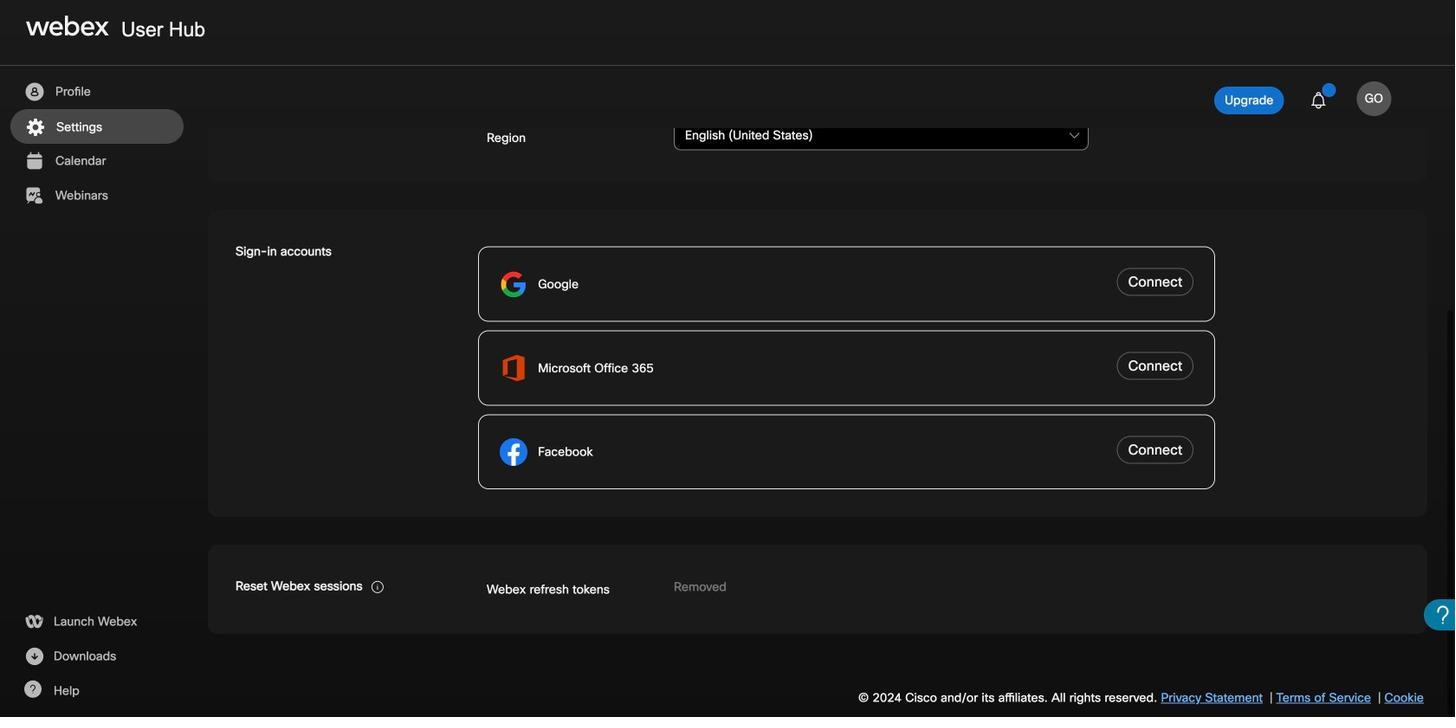 Task type: locate. For each thing, give the bounding box(es) containing it.
mds people circle_filled image
[[23, 81, 45, 102]]

mds webex helix filled image
[[23, 612, 44, 633]]

settings element
[[0, 0, 1456, 718]]

mds meetings_filled image
[[23, 151, 45, 172]]

mds webinar_filled image
[[23, 185, 45, 206]]

mds content download_filled image
[[23, 646, 45, 667]]

None text field
[[674, 121, 1089, 151]]



Task type: vqa. For each thing, say whether or not it's contained in the screenshot.
Mds People Circle_Filled image
yes



Task type: describe. For each thing, give the bounding box(es) containing it.
none text field inside settings element
[[674, 121, 1089, 151]]

mds settings_filled image
[[24, 117, 46, 138]]

ng help active image
[[23, 681, 42, 698]]

cisco webex image
[[26, 16, 109, 36]]



